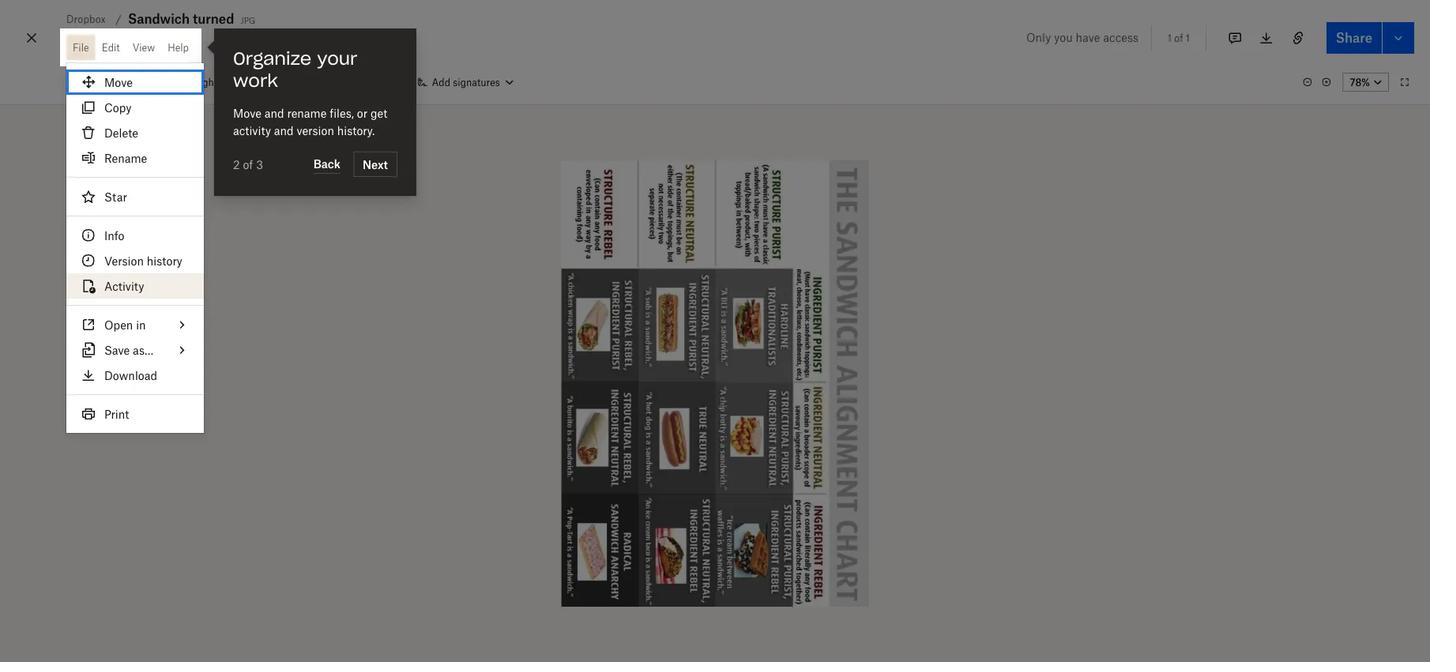 Task type: vqa. For each thing, say whether or not it's contained in the screenshot.
the bottom of
yes



Task type: locate. For each thing, give the bounding box(es) containing it.
save as…
[[104, 343, 153, 357]]

of for 2
[[243, 158, 253, 171]]

move for move and rename files, or get activity and version history.
[[233, 106, 262, 120]]

0 vertical spatial move
[[104, 75, 133, 89]]

1 vertical spatial move
[[233, 106, 262, 120]]

1 horizontal spatial of
[[1175, 32, 1183, 44]]

activity
[[233, 124, 271, 137]]

or
[[357, 106, 368, 120]]

copy menu item
[[66, 95, 204, 120]]

access
[[1104, 30, 1139, 44]]

1 horizontal spatial move
[[233, 106, 262, 120]]

save as… menu item
[[66, 337, 204, 363]]

only
[[1027, 30, 1051, 44]]

0 horizontal spatial 1
[[1168, 32, 1172, 44]]

and up the activity
[[265, 106, 284, 120]]

get
[[371, 106, 387, 120]]

1 vertical spatial of
[[243, 158, 253, 171]]

of right "2"
[[243, 158, 253, 171]]

move inside menu item
[[104, 75, 133, 89]]

close image
[[22, 25, 41, 51]]

your
[[317, 47, 358, 70]]

0 horizontal spatial move
[[104, 75, 133, 89]]

move inside move and rename files, or get activity and version history.
[[233, 106, 262, 120]]

help
[[168, 41, 189, 53]]

version history
[[104, 254, 182, 268]]

0 vertical spatial of
[[1175, 32, 1183, 44]]

/ sandwich turned jpg
[[115, 11, 256, 26]]

of
[[1175, 32, 1183, 44], [243, 158, 253, 171]]

history.
[[337, 124, 375, 137]]

/
[[115, 12, 122, 26]]

info
[[104, 229, 125, 242]]

delete
[[104, 126, 138, 139]]

move up the activity
[[233, 106, 262, 120]]

and
[[265, 106, 284, 120], [274, 124, 294, 137]]

have
[[1076, 30, 1101, 44]]

activity, opens sidebar menu item
[[66, 273, 204, 299]]

move up copy
[[104, 75, 133, 89]]

sandwich
[[128, 11, 190, 26]]

activity
[[104, 279, 144, 293]]

1 horizontal spatial 1
[[1186, 32, 1190, 44]]

and down rename
[[274, 124, 294, 137]]

move
[[104, 75, 133, 89], [233, 106, 262, 120]]

rename
[[104, 151, 147, 165]]

0 horizontal spatial of
[[243, 158, 253, 171]]

3
[[256, 158, 263, 171]]

1
[[1168, 32, 1172, 44], [1186, 32, 1190, 44]]

move for move
[[104, 75, 133, 89]]

help button
[[161, 35, 195, 60]]

of right access
[[1175, 32, 1183, 44]]

open
[[104, 318, 133, 332]]

next
[[363, 158, 388, 171]]

delete menu item
[[66, 120, 204, 145]]

0 vertical spatial and
[[265, 106, 284, 120]]

work
[[233, 70, 278, 92]]

move menu item
[[66, 70, 204, 95]]

1 of 1
[[1168, 32, 1190, 44]]



Task type: describe. For each thing, give the bounding box(es) containing it.
move and rename files, or get activity and version history.
[[233, 106, 387, 137]]

history
[[147, 254, 182, 268]]

1 vertical spatial and
[[274, 124, 294, 137]]

only you have access
[[1027, 30, 1139, 44]]

view
[[133, 41, 155, 53]]

back button
[[313, 155, 341, 174]]

view button
[[126, 35, 161, 60]]

in
[[136, 318, 146, 332]]

you
[[1054, 30, 1073, 44]]

copy
[[104, 101, 132, 114]]

as…
[[133, 343, 153, 357]]

star
[[104, 190, 127, 204]]

info, opens sidebar menu item
[[66, 223, 204, 248]]

of for 1
[[1175, 32, 1183, 44]]

edit button
[[95, 35, 126, 60]]

back
[[313, 157, 341, 171]]

print menu item
[[66, 401, 204, 427]]

share button
[[1327, 22, 1382, 54]]

download
[[104, 369, 157, 382]]

organize
[[233, 47, 312, 70]]

organize your work
[[233, 47, 358, 92]]

star menu item
[[66, 184, 204, 209]]

file
[[73, 41, 89, 53]]

open in
[[104, 318, 146, 332]]

save
[[104, 343, 130, 357]]

turned
[[193, 11, 234, 26]]

share
[[1336, 30, 1373, 45]]

files,
[[330, 106, 354, 120]]

jpg
[[241, 12, 256, 26]]

edit
[[102, 41, 120, 53]]

2
[[233, 158, 240, 171]]

open in menu item
[[66, 312, 204, 337]]

version
[[104, 254, 144, 268]]

2 1 from the left
[[1186, 32, 1190, 44]]

2 of 3
[[233, 158, 263, 171]]

rename menu item
[[66, 145, 204, 171]]

1 1 from the left
[[1168, 32, 1172, 44]]

version
[[297, 124, 334, 137]]

next button
[[353, 152, 398, 177]]

version history menu item
[[66, 248, 204, 273]]

rename
[[287, 106, 327, 120]]

print
[[104, 407, 129, 421]]

file button
[[66, 35, 95, 60]]

download menu item
[[66, 363, 204, 388]]



